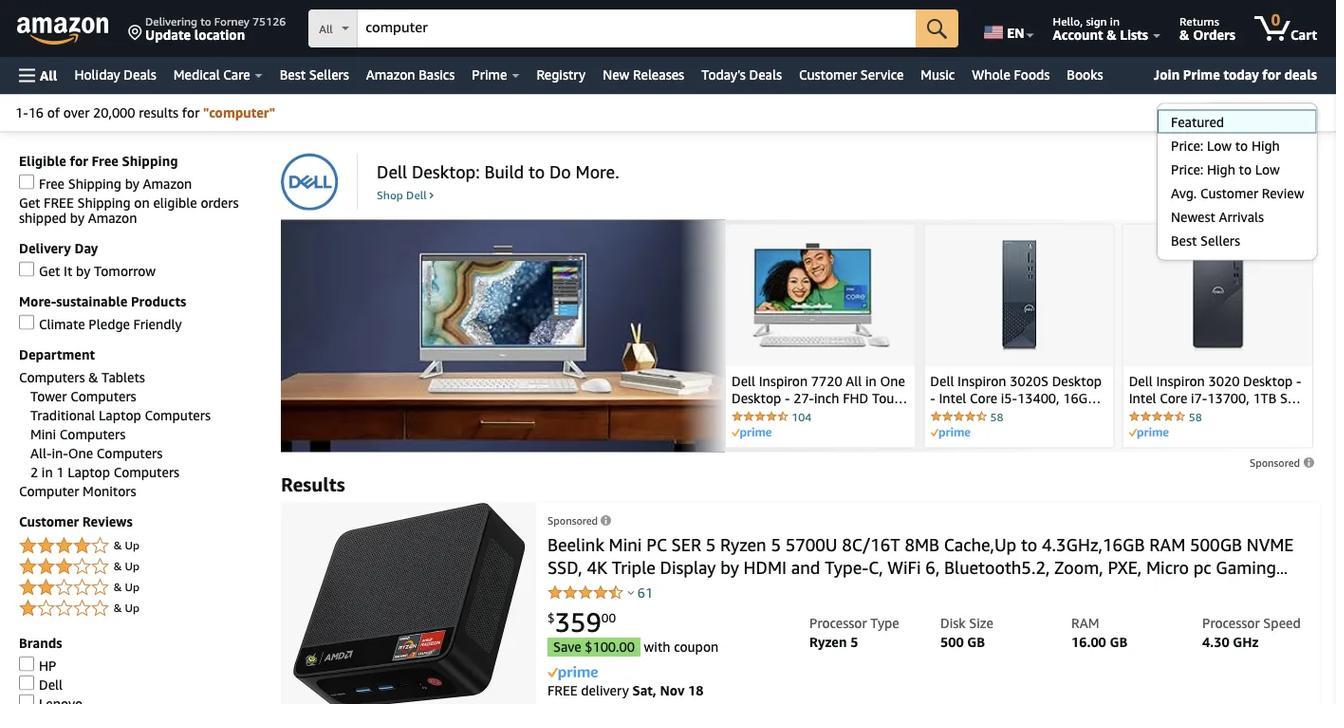 Task type: locate. For each thing, give the bounding box(es) containing it.
2 & up from the top
[[114, 560, 140, 573]]

1 vertical spatial for
[[182, 105, 200, 121]]

hdmi
[[744, 558, 787, 578]]

1 deals from the left
[[124, 67, 157, 83]]

- up 's…'
[[1297, 373, 1302, 389]]

navigation navigation
[[0, 0, 1337, 94]]

featured
[[1256, 107, 1298, 120], [1172, 114, 1225, 130]]

checkbox image for get it by tomorrow
[[19, 262, 34, 277]]

1 vertical spatial in
[[866, 373, 877, 389]]

one inside department computers & tablets tower computers traditional laptop computers mini computers all-in-one computers 2 in 1 laptop computers computer monitors
[[68, 445, 93, 461]]

care
[[223, 67, 250, 83]]

amazon image
[[17, 17, 109, 46]]

18
[[688, 682, 704, 698]]

0 vertical spatial customer
[[799, 67, 857, 83]]

medical care link
[[165, 62, 271, 88]]

customer service
[[799, 67, 904, 83]]

brands element
[[19, 656, 262, 704]]

core left i7-
[[1160, 390, 1188, 406]]

checkbox image inside climate pledge friendly link
[[19, 315, 34, 330]]

up inside "element"
[[125, 601, 140, 615]]

1 processor from the left
[[810, 615, 867, 631]]

0 horizontal spatial best sellers link
[[271, 62, 358, 88]]

0 vertical spatial ram
[[1150, 535, 1186, 555]]

checkbox image down dell link
[[19, 694, 34, 704]]

high down sort by: featured
[[1252, 138, 1281, 153]]

checkbox image inside "hp" link
[[19, 656, 34, 672]]

1 vertical spatial best
[[1172, 233, 1198, 248]]

s…
[[1281, 390, 1302, 406]]

display
[[660, 558, 716, 578]]

2 deals from the left
[[750, 67, 782, 83]]

0 vertical spatial price:
[[1172, 138, 1204, 153]]

tablets
[[102, 369, 145, 385]]

1 up from the top
[[125, 539, 140, 552]]

shipping left 'on'
[[77, 195, 131, 210]]

8c/16t
[[842, 535, 901, 555]]

0 horizontal spatial all
[[40, 67, 57, 83]]

music link
[[913, 62, 964, 88]]

2 inspiron from the left
[[958, 373, 1007, 389]]

sellers left amazon basics
[[309, 67, 349, 83]]

intel inside dell inspiron 3020 desktop - intel core i7-13700, 1tb s…
[[1129, 390, 1157, 406]]

on
[[134, 195, 150, 210]]

3 & up from the top
[[114, 581, 140, 594]]

1 horizontal spatial ram
[[1150, 535, 1186, 555]]

2 & up link from the top
[[19, 556, 262, 579]]

0 horizontal spatial gb
[[968, 634, 986, 650]]

computer down 1
[[19, 483, 79, 499]]

0 horizontal spatial 58 link
[[931, 410, 1109, 424]]

0 horizontal spatial core
[[970, 390, 998, 406]]

5 down type- at right bottom
[[851, 634, 859, 650]]

laptop down all-in-one computers link
[[68, 464, 110, 480]]

0 horizontal spatial intel
[[939, 390, 967, 406]]

0 horizontal spatial deals
[[124, 67, 157, 83]]

free inside 'free shipping by amazon get free shipping on eligible orders shipped by amazon'
[[44, 195, 74, 210]]

0 vertical spatial for
[[1263, 66, 1281, 82]]

desktop for 1tb
[[1244, 373, 1293, 389]]

ryzen inside processor type ryzen 5
[[810, 634, 847, 650]]

- inside dell inspiron 3020 desktop - intel core i7-13700, 1tb s…
[[1297, 373, 1302, 389]]

1 horizontal spatial ryzen
[[810, 634, 847, 650]]

computers up monitors
[[114, 464, 180, 480]]

1 horizontal spatial free
[[548, 682, 578, 698]]

checkbox image
[[19, 262, 34, 277], [19, 315, 34, 330], [19, 656, 34, 672], [19, 694, 34, 704]]

customer
[[799, 67, 857, 83], [1201, 185, 1259, 201], [19, 514, 79, 529]]

free down eligible
[[44, 195, 74, 210]]

processor inside processor speed 4.30 ghz
[[1203, 615, 1261, 631]]

checkbox image down "hp" link
[[19, 675, 34, 691]]

dell inside dell inspiron 3020s desktop - intel core i5-13400, 16g…
[[931, 373, 955, 389]]

featured up price: low to high option
[[1172, 114, 1225, 130]]

1 horizontal spatial customer
[[799, 67, 857, 83]]

processor up ghz
[[1203, 615, 1261, 631]]

best right care
[[280, 67, 306, 83]]

2 horizontal spatial all
[[846, 373, 862, 389]]

1 vertical spatial shipping
[[68, 176, 121, 191]]

& up tower computers link
[[88, 369, 98, 385]]

of
[[47, 105, 60, 121]]

& up link down 4 stars & up element
[[19, 577, 262, 600]]

2 58 link from the left
[[1129, 410, 1307, 424]]

sponsored button up beelink
[[548, 514, 611, 527]]

desktop inside dell inspiron 3020s desktop - intel core i5-13400, 16g…
[[1053, 373, 1102, 389]]

500
[[941, 634, 964, 650]]

mini up the all-
[[30, 426, 56, 442]]

desktop up 16g…
[[1053, 373, 1102, 389]]

in up fhd
[[866, 373, 877, 389]]

0 horizontal spatial low
[[1208, 138, 1232, 153]]

1 vertical spatial sponsored button
[[548, 514, 611, 527]]

1 horizontal spatial in
[[866, 373, 877, 389]]

customer down computer monitors link
[[19, 514, 79, 529]]

- inside dell inspiron 7720 all in one desktop - 27-inch fhd tou…
[[785, 390, 790, 406]]

checkbox image for climate pledge friendly
[[19, 315, 34, 330]]

dell left 7720
[[732, 373, 756, 389]]

inspiron inside dell inspiron 7720 all in one desktop - 27-inch fhd tou…
[[759, 373, 808, 389]]

up for 3 stars & up element
[[125, 560, 140, 573]]

all inside search field
[[319, 22, 333, 36]]

& up up 3 stars & up element
[[114, 539, 140, 552]]

mini computers link
[[30, 426, 126, 442]]

dell inside dell inspiron 7720 all in one desktop - 27-inch fhd tou…
[[732, 373, 756, 389]]

1 vertical spatial mini
[[609, 535, 642, 555]]

all-
[[30, 445, 52, 461]]

2 horizontal spatial for
[[1263, 66, 1281, 82]]

4k
[[587, 558, 608, 578]]

up down 3 stars & up element
[[125, 581, 140, 594]]

customer for customer service
[[799, 67, 857, 83]]

one down mini computers "link" at the bottom left of the page
[[68, 445, 93, 461]]

3020s
[[1010, 373, 1049, 389]]

2 checkbox image from the top
[[19, 315, 34, 330]]

1 58 from the left
[[991, 410, 1004, 423]]

deals inside today's deals link
[[750, 67, 782, 83]]

checkbox image inside get it by tomorrow link
[[19, 262, 34, 277]]

- left 27-
[[785, 390, 790, 406]]

in right 2
[[42, 464, 53, 480]]

dell up eligible for prime. image
[[1129, 373, 1153, 389]]

up
[[125, 539, 140, 552], [125, 560, 140, 573], [125, 581, 140, 594], [125, 601, 140, 615]]

0 horizontal spatial high
[[1208, 161, 1236, 177]]

up down 4 stars & up element
[[125, 560, 140, 573]]

up for 4 stars & up element
[[125, 539, 140, 552]]

dell inside dell inspiron 3020 desktop - intel core i7-13700, 1tb s…
[[1129, 373, 1153, 389]]

0 horizontal spatial computer
[[19, 483, 79, 499]]

medical
[[174, 67, 220, 83]]

customer inside customer service link
[[799, 67, 857, 83]]

13700,
[[1208, 390, 1250, 406]]

& up down 4 stars & up element
[[114, 560, 140, 573]]

delivering to forney 75126 update location
[[145, 14, 286, 42]]

2 horizontal spatial customer
[[1201, 185, 1259, 201]]

0 horizontal spatial sponsored
[[548, 514, 598, 527]]

climate
[[39, 316, 85, 332]]

deals for holiday deals
[[124, 67, 157, 83]]

0 vertical spatial laptop
[[99, 407, 141, 423]]

3020
[[1209, 373, 1240, 389]]

today's deals link
[[693, 62, 791, 88]]

0 horizontal spatial best
[[280, 67, 306, 83]]

2 intel from the left
[[1129, 390, 1157, 406]]

high up avg. customer review link
[[1208, 161, 1236, 177]]

0 vertical spatial sellers
[[309, 67, 349, 83]]

list box containing featured
[[1157, 110, 1317, 252]]

to left forney
[[200, 14, 211, 28]]

to inside "delivering to forney 75126 update location"
[[200, 14, 211, 28]]

- for dell inspiron 3020s desktop - intel core i5-13400, 16g…
[[931, 390, 936, 406]]

0 horizontal spatial 5
[[706, 535, 716, 555]]

1 horizontal spatial all
[[319, 22, 333, 36]]

inch
[[815, 390, 840, 406]]

returns & orders
[[1180, 14, 1236, 42]]

in inside navigation navigation
[[1111, 14, 1120, 28]]

featured option
[[1157, 110, 1317, 133]]

0 vertical spatial checkbox image
[[19, 174, 34, 189]]

day
[[75, 240, 98, 256]]

& up for 4 stars & up element
[[114, 539, 140, 552]]

inspiron up i5- in the right bottom of the page
[[958, 373, 1007, 389]]

checkbox image left hp
[[19, 656, 34, 672]]

deals right today's
[[750, 67, 782, 83]]

core inside dell inspiron 3020 desktop - intel core i7-13700, 1tb s…
[[1160, 390, 1188, 406]]

pc
[[647, 535, 667, 555]]

0 horizontal spatial 58
[[991, 410, 1004, 423]]

inspiron inside dell inspiron 3020 desktop - intel core i7-13700, 1tb s…
[[1157, 373, 1206, 389]]

0 horizontal spatial free
[[44, 195, 74, 210]]

1 horizontal spatial best
[[1172, 233, 1198, 248]]

for left deals
[[1263, 66, 1281, 82]]

for inside navigation navigation
[[1263, 66, 1281, 82]]

best inside navigation navigation
[[280, 67, 306, 83]]

0 horizontal spatial inspiron
[[759, 373, 808, 389]]

2 vertical spatial shipping
[[77, 195, 131, 210]]

3 & up link from the top
[[19, 577, 262, 600]]

1 vertical spatial price:
[[1172, 161, 1204, 177]]

type
[[871, 615, 900, 631]]

by inside beelink mini pc ser 5 ryzen 5 5700u 8c/16t 8mb cache,up to 4.3ghz,16gb ram 500gb nvme ssd, 4k triple display by hdmi and type-c, wifi 6, bluetooth5.2, zoom, pxe, micro pc gaming computer
[[721, 558, 739, 578]]

eligible for prime. image for desktop
[[732, 428, 772, 439]]

dell inspiron 7720 all in one desktop - 27-inch fhd tou… link
[[732, 373, 910, 407]]

58 link down i5- in the right bottom of the page
[[931, 410, 1109, 424]]

free
[[92, 153, 118, 168], [39, 176, 65, 191]]

intel inside dell inspiron 3020s desktop - intel core i5-13400, 16g…
[[939, 390, 967, 406]]

2 processor from the left
[[1203, 615, 1261, 631]]

58 for i5-
[[991, 410, 1004, 423]]

Search Amazon text field
[[358, 10, 916, 47]]

popover image
[[628, 590, 635, 595]]

1 horizontal spatial free
[[92, 153, 118, 168]]

3 checkbox image from the top
[[19, 656, 34, 672]]

shipping
[[122, 153, 178, 168], [68, 176, 121, 191], [77, 195, 131, 210]]

& up link down 3 stars & up element
[[19, 598, 262, 620]]

0 vertical spatial best
[[280, 67, 306, 83]]

coupon
[[674, 639, 719, 655]]

core inside dell inspiron 3020s desktop - intel core i5-13400, 16g…
[[970, 390, 998, 406]]

i7-
[[1192, 390, 1208, 406]]

1 vertical spatial sponsored
[[548, 514, 598, 527]]

featured link
[[1158, 110, 1317, 133]]

1 horizontal spatial deals
[[750, 67, 782, 83]]

2 prime from the left
[[472, 67, 507, 83]]

all up fhd
[[846, 373, 862, 389]]

eligible for free shipping
[[19, 153, 178, 168]]

sponsored up beelink
[[548, 514, 598, 527]]

6,
[[926, 558, 940, 578]]

all up best sellers
[[319, 22, 333, 36]]

processor left type
[[810, 615, 867, 631]]

1 vertical spatial sellers
[[1201, 233, 1241, 248]]

orders
[[1194, 27, 1236, 42]]

& down '2 stars & up' element
[[114, 601, 122, 615]]

0 vertical spatial free
[[44, 195, 74, 210]]

mini
[[30, 426, 56, 442], [609, 535, 642, 555]]

8mb
[[905, 535, 940, 555]]

fhd
[[843, 390, 869, 406]]

75126
[[253, 14, 286, 28]]

intel
[[939, 390, 967, 406], [1129, 390, 1157, 406]]

58 link for i7-
[[1129, 410, 1307, 424]]

7720
[[812, 373, 843, 389]]

new releases link
[[595, 62, 693, 88]]

2 horizontal spatial 5
[[851, 634, 859, 650]]

1 horizontal spatial amazon
[[143, 176, 192, 191]]

with
[[644, 639, 671, 655]]

inspiron up 27-
[[759, 373, 808, 389]]

1 gb from the left
[[968, 634, 986, 650]]

& up down 3 stars & up element
[[114, 581, 140, 594]]

1 vertical spatial one
[[68, 445, 93, 461]]

deals inside the holiday deals link
[[124, 67, 157, 83]]

1 horizontal spatial eligible for prime. image
[[931, 428, 971, 439]]

1 horizontal spatial sellers
[[1201, 233, 1241, 248]]

1 vertical spatial checkbox image
[[19, 675, 34, 691]]

low up review
[[1256, 161, 1281, 177]]

core for i5-
[[970, 390, 998, 406]]

dell desktop: build to do more.
[[377, 162, 620, 182]]

processor inside processor type ryzen 5
[[810, 615, 867, 631]]

& left orders
[[1180, 27, 1190, 42]]

dell for dell inspiron 3020s desktop - intel core i5-13400, 16g…
[[931, 373, 955, 389]]

1 checkbox image from the top
[[19, 262, 34, 277]]

0 horizontal spatial customer
[[19, 514, 79, 529]]

one inside dell inspiron 7720 all in one desktop - 27-inch fhd tou…
[[881, 373, 906, 389]]

by left hdmi
[[721, 558, 739, 578]]

104
[[792, 410, 812, 423]]

inspiron for i5-
[[958, 373, 1007, 389]]

get left it
[[39, 263, 60, 279]]

1 vertical spatial free
[[39, 176, 65, 191]]

0 horizontal spatial -
[[785, 390, 790, 406]]

inspiron inside dell inspiron 3020s desktop - intel core i5-13400, 16g…
[[958, 373, 1007, 389]]

today's
[[702, 67, 746, 83]]

2 horizontal spatial desktop
[[1244, 373, 1293, 389]]

2 core from the left
[[1160, 390, 1188, 406]]

1 horizontal spatial high
[[1252, 138, 1281, 153]]

2 vertical spatial customer
[[19, 514, 79, 529]]

ser
[[672, 535, 702, 555]]

checkbox image down delivery
[[19, 262, 34, 277]]

0 horizontal spatial ryzen
[[721, 535, 767, 555]]

2 eligible for prime. image from the left
[[931, 428, 971, 439]]

dell up shop
[[377, 162, 407, 182]]

1 vertical spatial all
[[40, 67, 57, 83]]

more-sustainable products
[[19, 293, 186, 309]]

computers up 2 in 1 laptop computers link
[[97, 445, 163, 461]]

ghz
[[1234, 634, 1259, 650]]

checkbox image down eligible
[[19, 174, 34, 189]]

dropdown image
[[1303, 110, 1312, 117]]

& inside department computers & tablets tower computers traditional laptop computers mini computers all-in-one computers 2 in 1 laptop computers computer monitors
[[88, 369, 98, 385]]

5 right ser
[[706, 535, 716, 555]]

2 vertical spatial for
[[70, 153, 88, 168]]

one up tou…
[[881, 373, 906, 389]]

58 link for i5-
[[931, 410, 1109, 424]]

1
[[56, 464, 64, 480]]

2 checkbox image from the top
[[19, 675, 34, 691]]

desktop inside dell inspiron 3020 desktop - intel core i7-13700, 1tb s…
[[1244, 373, 1293, 389]]

products
[[131, 293, 186, 309]]

it
[[64, 263, 73, 279]]

0 horizontal spatial eligible for prime. image
[[732, 428, 772, 439]]

laptop down tablets
[[99, 407, 141, 423]]

amazon up day
[[88, 210, 137, 225]]

eligible
[[153, 195, 197, 210]]

1 vertical spatial ram
[[1072, 615, 1100, 631]]

3 inspiron from the left
[[1157, 373, 1206, 389]]

16
[[28, 105, 44, 121]]

0 horizontal spatial amazon
[[88, 210, 137, 225]]

& up for the "1 star & up" "element"
[[114, 601, 140, 615]]

1 horizontal spatial intel
[[1129, 390, 1157, 406]]

eligible for prime. image
[[732, 428, 772, 439], [931, 428, 971, 439]]

1 horizontal spatial desktop
[[1053, 373, 1102, 389]]

gaming
[[1217, 558, 1277, 578]]

free delivery sat, nov 18 element
[[548, 682, 704, 698]]

amazon basics link
[[358, 62, 464, 88]]

lists
[[1121, 27, 1149, 42]]

best down newest
[[1172, 233, 1198, 248]]

dell desktop: build to do more. link
[[377, 161, 620, 184]]

sustainable
[[56, 293, 127, 309]]

1 horizontal spatial core
[[1160, 390, 1188, 406]]

1 horizontal spatial -
[[931, 390, 936, 406]]

tomorrow
[[94, 263, 156, 279]]

& down reviews at the left of page
[[114, 539, 122, 552]]

1 core from the left
[[970, 390, 998, 406]]

computers
[[19, 369, 85, 385], [70, 388, 136, 404], [145, 407, 211, 423], [60, 426, 126, 442], [97, 445, 163, 461], [114, 464, 180, 480]]

in
[[1111, 14, 1120, 28], [866, 373, 877, 389], [42, 464, 53, 480]]

intel for dell inspiron 3020 desktop - intel core i7-13700, 1tb s…
[[1129, 390, 1157, 406]]

2 gb from the left
[[1110, 634, 1128, 650]]

1 58 link from the left
[[931, 410, 1109, 424]]

1 horizontal spatial 58
[[1189, 410, 1203, 423]]

1 & up from the top
[[114, 539, 140, 552]]

1 horizontal spatial sponsored
[[1250, 457, 1301, 469]]

to up bluetooth5.2,
[[1022, 535, 1038, 555]]

free down amazon prime image
[[548, 682, 578, 698]]

shipping down the "eligible for free shipping"
[[68, 176, 121, 191]]

by:
[[1236, 107, 1250, 120]]

&
[[1107, 27, 1117, 42], [1180, 27, 1190, 42], [88, 369, 98, 385], [114, 539, 122, 552], [114, 560, 122, 573], [114, 581, 122, 594], [114, 601, 122, 615]]

0 vertical spatial mini
[[30, 426, 56, 442]]

3 up from the top
[[125, 581, 140, 594]]

& up link up the "1 star & up" "element"
[[19, 556, 262, 579]]

1 horizontal spatial computer
[[548, 580, 625, 601]]

new releases
[[603, 67, 685, 83]]

deals
[[1285, 66, 1318, 82]]

tou…
[[872, 390, 908, 406]]

checkbox image for dell
[[19, 675, 34, 691]]

mini up triple
[[609, 535, 642, 555]]

gb
[[968, 634, 986, 650], [1110, 634, 1128, 650]]

2 horizontal spatial inspiron
[[1157, 373, 1206, 389]]

None submit
[[916, 9, 959, 47]]

2 horizontal spatial -
[[1297, 373, 1302, 389]]

2 vertical spatial in
[[42, 464, 53, 480]]

ryzen up hdmi
[[721, 535, 767, 555]]

checkbox image
[[19, 174, 34, 189], [19, 675, 34, 691]]

customer left service
[[799, 67, 857, 83]]

0 horizontal spatial for
[[70, 153, 88, 168]]

4 & up from the top
[[114, 601, 140, 615]]

eligible for prime. image down dell inspiron 3020s desktop - intel core i5-13400, 16g…
[[931, 428, 971, 439]]

customer inside featured price: low to high price: high to low avg. customer review newest arrivals best sellers
[[1201, 185, 1259, 201]]

best sellers link down "75126"
[[271, 62, 358, 88]]

1 inspiron from the left
[[759, 373, 808, 389]]

1 checkbox image from the top
[[19, 174, 34, 189]]

dell
[[377, 162, 407, 182], [406, 188, 430, 201], [732, 373, 756, 389], [931, 373, 955, 389], [1129, 373, 1153, 389], [39, 677, 63, 693]]

1 vertical spatial get
[[39, 263, 60, 279]]

1 horizontal spatial mini
[[609, 535, 642, 555]]

1 vertical spatial ryzen
[[810, 634, 847, 650]]

- inside dell inspiron 3020s desktop - intel core i5-13400, 16g…
[[931, 390, 936, 406]]

dell link
[[19, 675, 63, 693]]

computer down 4k
[[548, 580, 625, 601]]

1 price: from the top
[[1172, 138, 1204, 153]]

1 vertical spatial customer
[[1201, 185, 1259, 201]]

4 up from the top
[[125, 601, 140, 615]]

disk
[[941, 615, 966, 631]]

1 vertical spatial free
[[548, 682, 578, 698]]

1 vertical spatial laptop
[[68, 464, 110, 480]]

computers up tower
[[19, 369, 85, 385]]

list box
[[1157, 110, 1317, 252]]

checkbox image inside dell link
[[19, 675, 34, 691]]

0 vertical spatial one
[[881, 373, 906, 389]]

low up price: high to low link
[[1208, 138, 1232, 153]]

inspiron up i7-
[[1157, 373, 1206, 389]]

0 horizontal spatial desktop
[[732, 390, 782, 406]]

by inside get it by tomorrow link
[[76, 263, 90, 279]]

deals up 'results'
[[124, 67, 157, 83]]

ram up 16.00
[[1072, 615, 1100, 631]]

0 horizontal spatial prime
[[472, 67, 507, 83]]

dell inspiron 3020s desktop - intel core i5-13400, 16g… link
[[931, 373, 1109, 407]]

computers & tablets link
[[19, 369, 145, 385]]

for right 'results'
[[182, 105, 200, 121]]

2 58 from the left
[[1189, 410, 1203, 423]]

ram 16.00 gb
[[1072, 615, 1128, 650]]

& left lists
[[1107, 27, 1117, 42]]

0 vertical spatial sponsored button
[[1250, 453, 1317, 472]]

1 intel from the left
[[939, 390, 967, 406]]

dell left 3020s
[[931, 373, 955, 389]]

0 vertical spatial computer
[[19, 483, 79, 499]]

1 eligible for prime. image from the left
[[732, 428, 772, 439]]

up down '2 stars & up' element
[[125, 601, 140, 615]]

& up inside "element"
[[114, 601, 140, 615]]

eligible for prime. image down 104 'link'
[[732, 428, 772, 439]]

0 vertical spatial all
[[319, 22, 333, 36]]

4 & up link from the top
[[19, 598, 262, 620]]

shipping up 'on'
[[122, 153, 178, 168]]

deals for today's deals
[[750, 67, 782, 83]]

sellers down newest arrivals 'link' on the right top of page
[[1201, 233, 1241, 248]]

featured left dropdown icon
[[1256, 107, 1298, 120]]

58 link down the 13700,
[[1129, 410, 1307, 424]]

desktop left 27-
[[732, 390, 782, 406]]

ram up "micro"
[[1150, 535, 1186, 555]]

1 horizontal spatial gb
[[1110, 634, 1128, 650]]

gb down size
[[968, 634, 986, 650]]

& up for '2 stars & up' element
[[114, 581, 140, 594]]

0 vertical spatial shipping
[[122, 153, 178, 168]]

0 horizontal spatial featured
[[1172, 114, 1225, 130]]

intel up eligible for prime. image
[[1129, 390, 1157, 406]]

triple
[[612, 558, 656, 578]]

& up link down reviews at the left of page
[[19, 535, 262, 558]]

by right it
[[76, 263, 90, 279]]

free down eligible
[[39, 176, 65, 191]]

prime right the join
[[1184, 66, 1221, 82]]

customer reviews element
[[19, 535, 262, 620]]

2 up from the top
[[125, 560, 140, 573]]



Task type: vqa. For each thing, say whether or not it's contained in the screenshot.


Task type: describe. For each thing, give the bounding box(es) containing it.
get it by tomorrow
[[39, 263, 156, 279]]

beelink mini pc ser 5 ryzen 5 5700u 8c/16t 8mb cache,up to 4.3ghz,16gb ram 500gb nvme ssd, 4k triple display by hdmi and type-c, wifi 6, bluetooth5.2, zoom, pxe, micro pc gaming computer
[[548, 535, 1294, 601]]

4.30
[[1203, 634, 1230, 650]]

0 vertical spatial sponsored
[[1250, 457, 1301, 469]]

all inside button
[[40, 67, 57, 83]]

1 vertical spatial best sellers link
[[1158, 228, 1317, 252]]

medical care
[[174, 67, 250, 83]]

featured inside featured price: low to high price: high to low avg. customer review newest arrivals best sellers
[[1172, 114, 1225, 130]]

$
[[548, 611, 555, 625]]

computers up traditional laptop computers link
[[70, 388, 136, 404]]

dell inspiron 3020s desktop - intel core i5-13400, 16g…
[[931, 373, 1102, 406]]

dell inside brands "element"
[[39, 677, 63, 693]]

size
[[970, 615, 994, 631]]

climate pledge friendly
[[39, 316, 182, 332]]

dell down desktop:
[[406, 188, 430, 201]]

type-
[[825, 558, 869, 578]]

inspiron for i7-
[[1157, 373, 1206, 389]]

department element
[[19, 369, 262, 499]]

sponsored ad - beelink mini pc ser 5 ryzen 5 5700u 8c/16t 8mb cache,up to 4.3ghz,16gb ram 500gb nvme ssd, 4k triple displa... image
[[293, 503, 526, 704]]

avg.
[[1172, 185, 1197, 201]]

whole foods
[[972, 67, 1050, 83]]

All search field
[[309, 9, 959, 49]]

join
[[1154, 66, 1180, 82]]

1 horizontal spatial featured
[[1256, 107, 1298, 120]]

pledge
[[89, 316, 130, 332]]

free shipping by amazon get free shipping on eligible orders shipped by amazon
[[19, 176, 239, 225]]

basics
[[419, 67, 455, 83]]

free inside 'free shipping by amazon get free shipping on eligible orders shipped by amazon'
[[39, 176, 65, 191]]

over
[[63, 105, 90, 121]]

account & lists
[[1053, 27, 1149, 42]]

sellers inside featured price: low to high price: high to low avg. customer review newest arrivals best sellers
[[1201, 233, 1241, 248]]

5700u
[[786, 535, 838, 555]]

5 inside processor type ryzen 5
[[851, 634, 859, 650]]

all-in-one computers link
[[30, 445, 163, 461]]

in inside dell inspiron 7720 all in one desktop - 27-inch fhd tou…
[[866, 373, 877, 389]]

00
[[602, 611, 616, 625]]

zoom,
[[1055, 558, 1104, 578]]

13400,
[[1018, 390, 1060, 406]]

2
[[30, 464, 38, 480]]

build
[[485, 162, 524, 182]]

featured price: low to high price: high to low avg. customer review newest arrivals best sellers
[[1172, 114, 1305, 248]]

58 for i7-
[[1189, 410, 1203, 423]]

& down 4 stars & up element
[[114, 560, 122, 573]]

3 stars & up element
[[19, 556, 262, 579]]

cart
[[1291, 27, 1318, 42]]

& down 3 stars & up element
[[114, 581, 122, 594]]

amazon inside navigation navigation
[[366, 67, 415, 83]]

price: low to high option
[[1157, 133, 1317, 157]]

to up price: high to low link
[[1236, 138, 1249, 153]]

up for the "1 star & up" "element"
[[125, 601, 140, 615]]

4.3ghz,16gb
[[1042, 535, 1146, 555]]

brands
[[19, 635, 62, 651]]

releases
[[633, 67, 685, 83]]

dell for dell inspiron 7720 all in one desktop - 27-inch fhd tou…
[[732, 373, 756, 389]]

0 vertical spatial low
[[1208, 138, 1232, 153]]

0
[[1272, 11, 1281, 29]]

& up for 3 stars & up element
[[114, 560, 140, 573]]

& inside returns & orders
[[1180, 27, 1190, 42]]

2 vertical spatial amazon
[[88, 210, 137, 225]]

intel for dell inspiron 3020s desktop - intel core i5-13400, 16g…
[[939, 390, 967, 406]]

1 horizontal spatial 5
[[771, 535, 781, 555]]

computers down tablets
[[145, 407, 211, 423]]

reviews
[[82, 514, 133, 529]]

$ 359 00
[[548, 606, 616, 638]]

dell for dell desktop: build to do more.
[[377, 162, 407, 182]]

dell inspiron 7720 all in one desktop - 27-inch fhd tou…
[[732, 373, 908, 406]]

4 stars & up element
[[19, 535, 262, 558]]

core for i7-
[[1160, 390, 1188, 406]]

sat,
[[633, 682, 657, 698]]

1tb
[[1254, 390, 1277, 406]]

1 horizontal spatial sponsored button
[[1250, 453, 1317, 472]]

in inside department computers & tablets tower computers traditional laptop computers mini computers all-in-one computers 2 in 1 laptop computers computer monitors
[[42, 464, 53, 480]]

checkbox image for free shipping by amazon
[[19, 174, 34, 189]]

get inside 'free shipping by amazon get free shipping on eligible orders shipped by amazon'
[[19, 195, 40, 210]]

wifi
[[888, 558, 922, 578]]

best inside featured price: low to high price: high to low avg. customer review newest arrivals best sellers
[[1172, 233, 1198, 248]]

computer monitors link
[[19, 483, 136, 499]]

0 vertical spatial best sellers link
[[271, 62, 358, 88]]

orders
[[201, 195, 239, 210]]

in-
[[52, 445, 68, 461]]

desktop inside dell inspiron 7720 all in one desktop - 27-inch fhd tou…
[[732, 390, 782, 406]]

delivery
[[19, 240, 71, 256]]

account
[[1053, 27, 1104, 42]]

gb inside ram 16.00 gb
[[1110, 634, 1128, 650]]

2 stars & up element
[[19, 577, 262, 600]]

up for '2 stars & up' element
[[125, 581, 140, 594]]

registry link
[[528, 62, 595, 88]]

climate pledge friendly link
[[19, 315, 182, 332]]

inspiron for -
[[759, 373, 808, 389]]

foods
[[1015, 67, 1050, 83]]

beelink
[[548, 535, 605, 555]]

more.
[[576, 162, 620, 182]]

more-
[[19, 293, 56, 309]]

dell for dell inspiron 3020 desktop - intel core i7-13700, 1tb s…
[[1129, 373, 1153, 389]]

checkbox image for hp
[[19, 656, 34, 672]]

customer for customer reviews
[[19, 514, 79, 529]]

amazon prime image
[[548, 667, 598, 681]]

1 star & up element
[[19, 598, 262, 620]]

delivery
[[581, 682, 629, 698]]

delivering
[[145, 14, 197, 28]]

results
[[139, 105, 179, 121]]

ryzen inside beelink mini pc ser 5 ryzen 5 5700u 8c/16t 8mb cache,up to 4.3ghz,16gb ram 500gb nvme ssd, 4k triple display by hdmi and type-c, wifi 6, bluetooth5.2, zoom, pxe, micro pc gaming computer
[[721, 535, 767, 555]]

traditional laptop computers link
[[30, 407, 211, 423]]

1 prime from the left
[[1184, 66, 1221, 82]]

shop
[[377, 188, 406, 201]]

& inside "element"
[[114, 601, 122, 615]]

1 horizontal spatial low
[[1256, 161, 1281, 177]]

customer reviews
[[19, 514, 133, 529]]

mini inside department computers & tablets tower computers traditional laptop computers mini computers all-in-one computers 2 in 1 laptop computers computer monitors
[[30, 426, 56, 442]]

0 vertical spatial high
[[1252, 138, 1281, 153]]

2 price: from the top
[[1172, 161, 1204, 177]]

by up day
[[70, 210, 85, 225]]

none submit inside all search field
[[916, 9, 959, 47]]

prime link
[[464, 62, 528, 88]]

all inside dell inspiron 7720 all in one desktop - 27-inch fhd tou…
[[846, 373, 862, 389]]

pc
[[1194, 558, 1212, 578]]

hello, sign in
[[1053, 14, 1120, 28]]

16g…
[[1064, 390, 1102, 406]]

desktop for 16g…
[[1053, 373, 1102, 389]]

1 horizontal spatial for
[[182, 105, 200, 121]]

newest
[[1172, 209, 1216, 224]]

1 vertical spatial high
[[1208, 161, 1236, 177]]

27-
[[794, 390, 815, 406]]

sellers inside navigation navigation
[[309, 67, 349, 83]]

4 checkbox image from the top
[[19, 694, 34, 704]]

- for dell inspiron 3020 desktop - intel core i7-13700, 1tb s…
[[1297, 373, 1302, 389]]

mini inside beelink mini pc ser 5 ryzen 5 5700u 8c/16t 8mb cache,up to 4.3ghz,16gb ram 500gb nvme ssd, 4k triple display by hdmi and type-c, wifi 6, bluetooth5.2, zoom, pxe, micro pc gaming computer
[[609, 535, 642, 555]]

eligible for prime. image
[[1129, 428, 1169, 439]]

pxe,
[[1108, 558, 1142, 578]]

eligible for prime. image for core
[[931, 428, 971, 439]]

gb inside disk size 500 gb
[[968, 634, 986, 650]]

computers up all-in-one computers link
[[60, 426, 126, 442]]

0 vertical spatial free
[[92, 153, 118, 168]]

to inside beelink mini pc ser 5 ryzen 5 5700u 8c/16t 8mb cache,up to 4.3ghz,16gb ram 500gb nvme ssd, 4k triple display by hdmi and type-c, wifi 6, bluetooth5.2, zoom, pxe, micro pc gaming computer
[[1022, 535, 1038, 555]]

holiday
[[74, 67, 120, 83]]

nov
[[660, 682, 685, 698]]

processor for ryzen
[[810, 615, 867, 631]]

monitors
[[83, 483, 136, 499]]

1 vertical spatial amazon
[[143, 176, 192, 191]]

music
[[921, 67, 955, 83]]

2 in 1 laptop computers link
[[30, 464, 180, 480]]

sort by: featured
[[1213, 107, 1298, 120]]

computer inside beelink mini pc ser 5 ryzen 5 5700u 8c/16t 8mb cache,up to 4.3ghz,16gb ram 500gb nvme ssd, 4k triple display by hdmi and type-c, wifi 6, bluetooth5.2, zoom, pxe, micro pc gaming computer
[[548, 580, 625, 601]]

ram inside beelink mini pc ser 5 ryzen 5 5700u 8c/16t 8mb cache,up to 4.3ghz,16gb ram 500gb nvme ssd, 4k triple display by hdmi and type-c, wifi 6, bluetooth5.2, zoom, pxe, micro pc gaming computer
[[1150, 535, 1186, 555]]

ram inside ram 16.00 gb
[[1072, 615, 1100, 631]]

books link
[[1059, 62, 1112, 88]]

1 & up link from the top
[[19, 535, 262, 558]]

computer inside department computers & tablets tower computers traditional laptop computers mini computers all-in-one computers 2 in 1 laptop computers computer monitors
[[19, 483, 79, 499]]

processor for 4.30
[[1203, 615, 1261, 631]]

today's deals
[[702, 67, 782, 83]]

delivery day
[[19, 240, 98, 256]]

results
[[281, 473, 345, 496]]

save $100.00 with coupon
[[554, 639, 719, 655]]

to left do at the left of the page
[[529, 162, 545, 182]]

$100.00
[[585, 639, 635, 655]]

by up 'on'
[[125, 176, 139, 191]]

to up avg. customer review link
[[1240, 161, 1252, 177]]

1-16 of over 20,000 results for
[[15, 105, 200, 121]]



